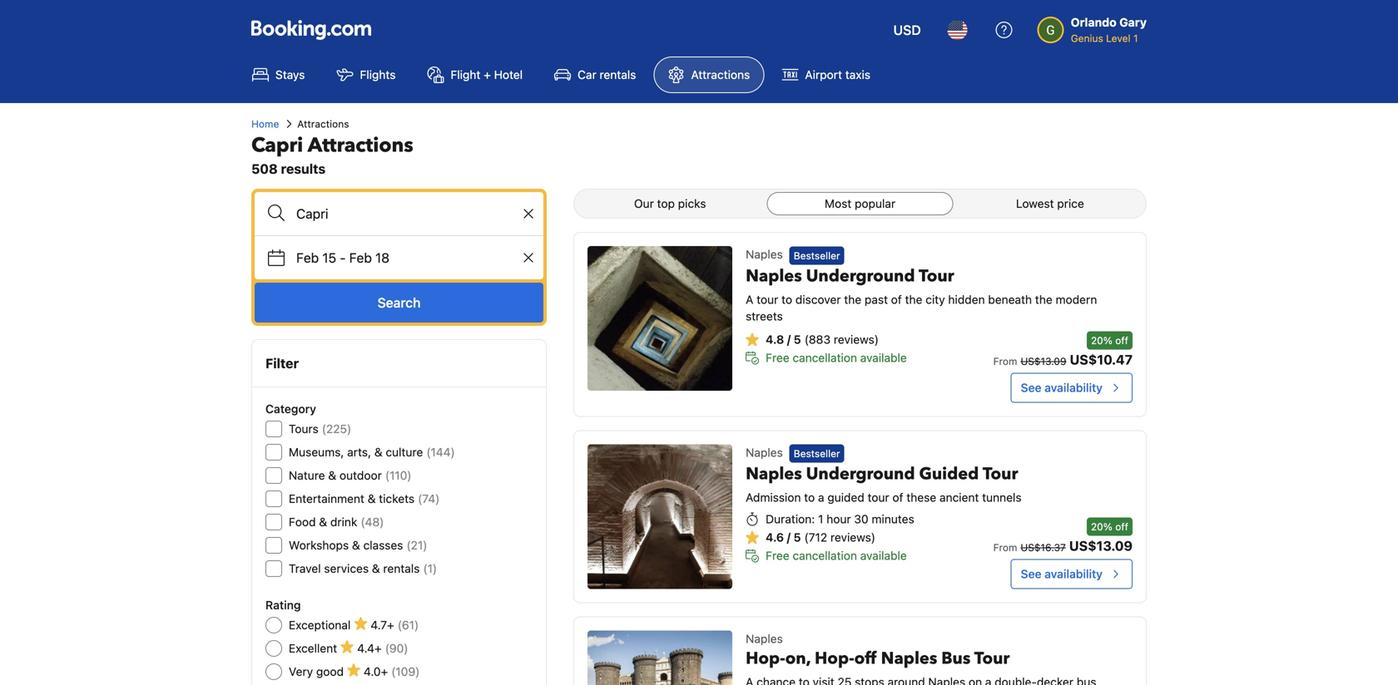 Task type: describe. For each thing, give the bounding box(es) containing it.
food & drink (48)
[[289, 516, 384, 529]]

4.8 / 5 (883 reviews)
[[766, 333, 879, 347]]

(712
[[805, 531, 828, 545]]

picks
[[678, 197, 706, 211]]

tickets
[[379, 492, 415, 506]]

on,
[[786, 648, 811, 671]]

-
[[340, 250, 346, 266]]

flight + hotel
[[451, 68, 523, 82]]

filter
[[266, 356, 299, 372]]

airport
[[805, 68, 842, 82]]

of for guided
[[893, 491, 904, 505]]

from us$16.37 us$13.09
[[994, 538, 1133, 554]]

culture
[[386, 446, 423, 459]]

bus
[[942, 648, 971, 671]]

naples inside naples underground tour a tour to discover the past of the city hidden beneath the modern streets
[[746, 265, 802, 288]]

your account menu orlando gary genius level 1 element
[[1038, 7, 1154, 46]]

15
[[322, 250, 336, 266]]

20% for naples underground tour
[[1091, 335, 1113, 347]]

from for naples underground guided tour
[[994, 542, 1018, 554]]

our
[[634, 197, 654, 211]]

popular
[[855, 197, 896, 211]]

(883
[[805, 333, 831, 347]]

city
[[926, 293, 945, 307]]

(48)
[[361, 516, 384, 529]]

beneath
[[988, 293, 1032, 307]]

1 the from the left
[[844, 293, 862, 307]]

& for food & drink
[[319, 516, 327, 529]]

4.0+ (109)
[[364, 666, 420, 679]]

entertainment & tickets (74)
[[289, 492, 440, 506]]

usd
[[894, 22, 921, 38]]

classes
[[363, 539, 403, 553]]

1 vertical spatial us$13.09
[[1069, 538, 1133, 554]]

genius
[[1071, 32, 1104, 44]]

nature & outdoor (110)
[[289, 469, 412, 483]]

home link
[[251, 117, 279, 132]]

20% for naples underground guided tour
[[1091, 521, 1113, 533]]

(225)
[[322, 422, 351, 436]]

see availability for naples underground tour
[[1021, 381, 1103, 395]]

0 vertical spatial attractions
[[691, 68, 750, 82]]

(74)
[[418, 492, 440, 506]]

outdoor
[[340, 469, 382, 483]]

2 feb from the left
[[349, 250, 372, 266]]

airport taxis link
[[768, 57, 885, 93]]

+
[[484, 68, 491, 82]]

4.4+
[[357, 642, 382, 656]]

car rentals
[[578, 68, 636, 82]]

1 free from the top
[[766, 351, 790, 365]]

tunnels
[[982, 491, 1022, 505]]

capri
[[251, 132, 303, 159]]

taxis
[[846, 68, 871, 82]]

us$10.47
[[1070, 352, 1133, 368]]

stays
[[276, 68, 305, 82]]

5 for 4.6 / 5
[[794, 531, 801, 545]]

discover
[[796, 293, 841, 307]]

attractions inside capri attractions 508 results
[[308, 132, 413, 159]]

& for workshops & classes
[[352, 539, 360, 553]]

(1)
[[423, 562, 437, 576]]

past
[[865, 293, 888, 307]]

museums, arts, & culture (144)
[[289, 446, 455, 459]]

workshops
[[289, 539, 349, 553]]

1 hop- from the left
[[746, 648, 786, 671]]

top
[[657, 197, 675, 211]]

flight + hotel link
[[413, 57, 537, 93]]

travel services & rentals (1)
[[289, 562, 437, 576]]

guided
[[919, 463, 979, 486]]

1 cancellation from the top
[[793, 351, 857, 365]]

2 the from the left
[[905, 293, 923, 307]]

naples underground guided tour image
[[588, 445, 733, 590]]

workshops & classes (21)
[[289, 539, 427, 553]]

rating
[[266, 599, 301, 613]]

us$16.37
[[1021, 542, 1066, 554]]

reviews) for 4.8 / 5 (883 reviews)
[[834, 333, 879, 347]]

2 hop- from the left
[[815, 648, 855, 671]]

services
[[324, 562, 369, 576]]

most popular
[[825, 197, 896, 211]]

tours
[[289, 422, 319, 436]]

off for naples underground tour
[[1116, 335, 1129, 347]]

tour inside the 'naples underground guided tour admission to a guided tour of these ancient tunnels'
[[868, 491, 890, 505]]

bestseller for naples underground tour
[[794, 250, 840, 262]]

2 available from the top
[[860, 549, 907, 563]]

1 vertical spatial 1
[[818, 513, 824, 527]]

minutes
[[872, 513, 915, 527]]

very good
[[289, 666, 344, 679]]

2 cancellation from the top
[[793, 549, 857, 563]]

orlando
[[1071, 15, 1117, 29]]

4.6 / 5 (712 reviews)
[[766, 531, 876, 545]]

stays link
[[238, 57, 319, 93]]

lowest
[[1016, 197, 1054, 211]]

capri attractions 508 results
[[251, 132, 413, 177]]

a
[[818, 491, 825, 505]]

(90)
[[385, 642, 408, 656]]

underground for guided
[[806, 463, 915, 486]]

20% off for naples underground tour
[[1091, 335, 1129, 347]]

feb 15 - feb 18
[[296, 250, 390, 266]]

tour inside naples hop-on, hop-off naples bus tour
[[975, 648, 1010, 671]]

& down classes
[[372, 562, 380, 576]]



Task type: locate. For each thing, give the bounding box(es) containing it.
see down us$16.37
[[1021, 568, 1042, 581]]

streets
[[746, 310, 783, 323]]

0 horizontal spatial the
[[844, 293, 862, 307]]

feb left "15"
[[296, 250, 319, 266]]

/
[[787, 333, 791, 347], [787, 531, 791, 545]]

gary
[[1120, 15, 1147, 29]]

1 vertical spatial availability
[[1045, 568, 1103, 581]]

excellent
[[289, 642, 337, 656]]

1 vertical spatial tour
[[983, 463, 1018, 486]]

0 vertical spatial from
[[994, 356, 1018, 367]]

food
[[289, 516, 316, 529]]

us$13.09 left us$10.47
[[1021, 356, 1067, 367]]

1 horizontal spatial to
[[804, 491, 815, 505]]

see availability down 'from us$13.09 us$10.47'
[[1021, 381, 1103, 395]]

very
[[289, 666, 313, 679]]

0 vertical spatial 20%
[[1091, 335, 1113, 347]]

off for naples underground guided tour
[[1116, 521, 1129, 533]]

5 for 4.8 / 5
[[794, 333, 801, 347]]

airport taxis
[[805, 68, 871, 82]]

1 / from the top
[[787, 333, 791, 347]]

underground up past
[[806, 265, 915, 288]]

the left modern
[[1035, 293, 1053, 307]]

4.4+ (90)
[[357, 642, 408, 656]]

/ for 4.6
[[787, 531, 791, 545]]

1 see from the top
[[1021, 381, 1042, 395]]

off up from us$16.37 us$13.09
[[1116, 521, 1129, 533]]

0 vertical spatial availability
[[1045, 381, 1103, 395]]

2 horizontal spatial the
[[1035, 293, 1053, 307]]

1 vertical spatial available
[[860, 549, 907, 563]]

1 vertical spatial free cancellation available
[[766, 549, 907, 563]]

2 20% off from the top
[[1091, 521, 1129, 533]]

of inside the 'naples underground guided tour admission to a guided tour of these ancient tunnels'
[[893, 491, 904, 505]]

1 horizontal spatial rentals
[[600, 68, 636, 82]]

off up us$10.47
[[1116, 335, 1129, 347]]

3 the from the left
[[1035, 293, 1053, 307]]

1 availability from the top
[[1045, 381, 1103, 395]]

& up the travel services & rentals (1)
[[352, 539, 360, 553]]

entertainment
[[289, 492, 364, 506]]

available down minutes
[[860, 549, 907, 563]]

2 see availability from the top
[[1021, 568, 1103, 581]]

of
[[891, 293, 902, 307], [893, 491, 904, 505]]

reviews) for 4.6 / 5 (712 reviews)
[[831, 531, 876, 545]]

/ for 4.8
[[787, 333, 791, 347]]

1 bestseller from the top
[[794, 250, 840, 262]]

flight
[[451, 68, 481, 82]]

2 from from the top
[[994, 542, 1018, 554]]

tour up minutes
[[868, 491, 890, 505]]

1 vertical spatial see availability
[[1021, 568, 1103, 581]]

to for naples underground tour
[[782, 293, 792, 307]]

bestseller up a
[[794, 448, 840, 460]]

0 vertical spatial bestseller
[[794, 250, 840, 262]]

0 vertical spatial 20% off
[[1091, 335, 1129, 347]]

nature
[[289, 469, 325, 483]]

0 vertical spatial underground
[[806, 265, 915, 288]]

0 horizontal spatial rentals
[[383, 562, 420, 576]]

0 vertical spatial free
[[766, 351, 790, 365]]

rentals down '(21)'
[[383, 562, 420, 576]]

1 left hour
[[818, 513, 824, 527]]

1 horizontal spatial us$13.09
[[1069, 538, 1133, 554]]

1 inside orlando gary genius level 1
[[1134, 32, 1138, 44]]

bestseller for naples underground guided tour
[[794, 448, 840, 460]]

18
[[375, 250, 390, 266]]

most
[[825, 197, 852, 211]]

hour
[[827, 513, 851, 527]]

2 see from the top
[[1021, 568, 1042, 581]]

0 vertical spatial tour
[[757, 293, 779, 307]]

(144)
[[426, 446, 455, 459]]

1 vertical spatial from
[[994, 542, 1018, 554]]

1 horizontal spatial 1
[[1134, 32, 1138, 44]]

4.0+
[[364, 666, 388, 679]]

4.8
[[766, 333, 784, 347]]

1
[[1134, 32, 1138, 44], [818, 513, 824, 527]]

from left us$16.37
[[994, 542, 1018, 554]]

flights link
[[323, 57, 410, 93]]

naples underground guided tour admission to a guided tour of these ancient tunnels
[[746, 463, 1022, 505]]

2 vertical spatial tour
[[975, 648, 1010, 671]]

feb
[[296, 250, 319, 266], [349, 250, 372, 266]]

1 underground from the top
[[806, 265, 915, 288]]

tour up city
[[919, 265, 954, 288]]

tour inside naples underground tour a tour to discover the past of the city hidden beneath the modern streets
[[919, 265, 954, 288]]

0 vertical spatial 5
[[794, 333, 801, 347]]

from inside from us$16.37 us$13.09
[[994, 542, 1018, 554]]

5 left "(712"
[[794, 531, 801, 545]]

see availability down from us$16.37 us$13.09
[[1021, 568, 1103, 581]]

search button
[[255, 283, 544, 323]]

car
[[578, 68, 597, 82]]

1 horizontal spatial hop-
[[815, 648, 855, 671]]

tour inside the 'naples underground guided tour admission to a guided tour of these ancient tunnels'
[[983, 463, 1018, 486]]

available down past
[[860, 351, 907, 365]]

tour up tunnels
[[983, 463, 1018, 486]]

1 free cancellation available from the top
[[766, 351, 907, 365]]

orlando gary genius level 1
[[1071, 15, 1147, 44]]

naples
[[746, 248, 783, 261], [746, 265, 802, 288], [746, 446, 783, 460], [746, 463, 802, 486], [746, 632, 783, 646], [881, 648, 938, 671]]

4.6
[[766, 531, 784, 545]]

lowest price
[[1016, 197, 1084, 211]]

0 vertical spatial see availability
[[1021, 381, 1103, 395]]

hop-on, hop-off naples bus tour image
[[588, 631, 733, 686]]

underground up guided
[[806, 463, 915, 486]]

cancellation
[[793, 351, 857, 365], [793, 549, 857, 563]]

car rentals link
[[540, 57, 650, 93]]

museums,
[[289, 446, 344, 459]]

booking.com image
[[251, 20, 371, 40]]

of right past
[[891, 293, 902, 307]]

2 bestseller from the top
[[794, 448, 840, 460]]

off inside naples hop-on, hop-off naples bus tour
[[855, 648, 877, 671]]

see down 'from us$13.09 us$10.47'
[[1021, 381, 1042, 395]]

0 vertical spatial /
[[787, 333, 791, 347]]

ancient
[[940, 491, 979, 505]]

1 down gary
[[1134, 32, 1138, 44]]

0 vertical spatial tour
[[919, 265, 954, 288]]

1 horizontal spatial feb
[[349, 250, 372, 266]]

0 horizontal spatial to
[[782, 293, 792, 307]]

2 vertical spatial off
[[855, 648, 877, 671]]

underground inside naples underground tour a tour to discover the past of the city hidden beneath the modern streets
[[806, 265, 915, 288]]

see for naples underground guided tour
[[1021, 568, 1042, 581]]

from inside 'from us$13.09 us$10.47'
[[994, 356, 1018, 367]]

guided
[[828, 491, 865, 505]]

us$13.09 right us$16.37
[[1069, 538, 1133, 554]]

& for entertainment & tickets
[[368, 492, 376, 506]]

5 left the (883
[[794, 333, 801, 347]]

4.7+
[[371, 619, 394, 633]]

to inside the 'naples underground guided tour admission to a guided tour of these ancient tunnels'
[[804, 491, 815, 505]]

availability down 'from us$13.09 us$10.47'
[[1045, 381, 1103, 395]]

price
[[1057, 197, 1084, 211]]

reviews)
[[834, 333, 879, 347], [831, 531, 876, 545]]

off right the on,
[[855, 648, 877, 671]]

(21)
[[407, 539, 427, 553]]

0 horizontal spatial hop-
[[746, 648, 786, 671]]

naples inside the 'naples underground guided tour admission to a guided tour of these ancient tunnels'
[[746, 463, 802, 486]]

2 / from the top
[[787, 531, 791, 545]]

& up (48)
[[368, 492, 376, 506]]

1 20% from the top
[[1091, 335, 1113, 347]]

feb right the '-'
[[349, 250, 372, 266]]

0 vertical spatial see
[[1021, 381, 1042, 395]]

tours (225)
[[289, 422, 351, 436]]

0 vertical spatial of
[[891, 293, 902, 307]]

1 vertical spatial underground
[[806, 463, 915, 486]]

search
[[378, 295, 421, 311]]

1 vertical spatial to
[[804, 491, 815, 505]]

hidden
[[948, 293, 985, 307]]

0 vertical spatial cancellation
[[793, 351, 857, 365]]

to for naples underground guided tour
[[804, 491, 815, 505]]

to inside naples underground tour a tour to discover the past of the city hidden beneath the modern streets
[[782, 293, 792, 307]]

see availability for naples underground guided tour
[[1021, 568, 1103, 581]]

20% up us$10.47
[[1091, 335, 1113, 347]]

0 vertical spatial available
[[860, 351, 907, 365]]

2 5 from the top
[[794, 531, 801, 545]]

from for naples underground tour
[[994, 356, 1018, 367]]

available
[[860, 351, 907, 365], [860, 549, 907, 563]]

& for nature & outdoor
[[328, 469, 336, 483]]

1 vertical spatial 20%
[[1091, 521, 1113, 533]]

off
[[1116, 335, 1129, 347], [1116, 521, 1129, 533], [855, 648, 877, 671]]

2 availability from the top
[[1045, 568, 1103, 581]]

free cancellation available down 4.8 / 5 (883 reviews) at the right of page
[[766, 351, 907, 365]]

exceptional
[[289, 619, 351, 633]]

underground inside the 'naples underground guided tour admission to a guided tour of these ancient tunnels'
[[806, 463, 915, 486]]

508
[[251, 161, 278, 177]]

0 vertical spatial off
[[1116, 335, 1129, 347]]

1 vertical spatial reviews)
[[831, 531, 876, 545]]

availability for naples underground tour
[[1045, 381, 1103, 395]]

the
[[844, 293, 862, 307], [905, 293, 923, 307], [1035, 293, 1053, 307]]

home
[[251, 118, 279, 130]]

flights
[[360, 68, 396, 82]]

bestseller up discover
[[794, 250, 840, 262]]

1 vertical spatial of
[[893, 491, 904, 505]]

20% off up from us$16.37 us$13.09
[[1091, 521, 1129, 533]]

to up streets
[[782, 293, 792, 307]]

free down 4.6
[[766, 549, 790, 563]]

tour
[[757, 293, 779, 307], [868, 491, 890, 505]]

the left city
[[905, 293, 923, 307]]

(61)
[[398, 619, 419, 633]]

free cancellation available down 4.6 / 5 (712 reviews) on the right of the page
[[766, 549, 907, 563]]

from down beneath at the top right of page
[[994, 356, 1018, 367]]

arts,
[[347, 446, 371, 459]]

a
[[746, 293, 754, 307]]

20% up from us$16.37 us$13.09
[[1091, 521, 1113, 533]]

2 20% from the top
[[1091, 521, 1113, 533]]

the left past
[[844, 293, 862, 307]]

Where are you going? search field
[[255, 192, 544, 236]]

0 vertical spatial rentals
[[600, 68, 636, 82]]

1 vertical spatial rentals
[[383, 562, 420, 576]]

reviews) down "30"
[[831, 531, 876, 545]]

0 vertical spatial 1
[[1134, 32, 1138, 44]]

availability
[[1045, 381, 1103, 395], [1045, 568, 1103, 581]]

of for tour
[[891, 293, 902, 307]]

& up entertainment
[[328, 469, 336, 483]]

0 horizontal spatial us$13.09
[[1021, 356, 1067, 367]]

1 feb from the left
[[296, 250, 319, 266]]

/ right 4.8
[[787, 333, 791, 347]]

1 vertical spatial /
[[787, 531, 791, 545]]

of inside naples underground tour a tour to discover the past of the city hidden beneath the modern streets
[[891, 293, 902, 307]]

these
[[907, 491, 937, 505]]

category
[[266, 402, 316, 416]]

naples hop-on, hop-off naples bus tour
[[746, 632, 1010, 671]]

2 free cancellation available from the top
[[766, 549, 907, 563]]

1 horizontal spatial tour
[[868, 491, 890, 505]]

0 vertical spatial reviews)
[[834, 333, 879, 347]]

tour right bus
[[975, 648, 1010, 671]]

from
[[994, 356, 1018, 367], [994, 542, 1018, 554]]

& left drink
[[319, 516, 327, 529]]

1 horizontal spatial the
[[905, 293, 923, 307]]

duration: 1 hour 30 minutes
[[766, 513, 915, 527]]

0 vertical spatial us$13.09
[[1021, 356, 1067, 367]]

attractions
[[691, 68, 750, 82], [297, 118, 349, 130], [308, 132, 413, 159]]

free down 4.8
[[766, 351, 790, 365]]

1 vertical spatial attractions
[[297, 118, 349, 130]]

2 free from the top
[[766, 549, 790, 563]]

1 vertical spatial cancellation
[[793, 549, 857, 563]]

of up minutes
[[893, 491, 904, 505]]

20% off
[[1091, 335, 1129, 347], [1091, 521, 1129, 533]]

0 horizontal spatial feb
[[296, 250, 319, 266]]

1 see availability from the top
[[1021, 381, 1103, 395]]

hotel
[[494, 68, 523, 82]]

admission
[[746, 491, 801, 505]]

1 vertical spatial bestseller
[[794, 448, 840, 460]]

free cancellation available
[[766, 351, 907, 365], [766, 549, 907, 563]]

attractions link
[[654, 57, 764, 93]]

cancellation down 4.6 / 5 (712 reviews) on the right of the page
[[793, 549, 857, 563]]

1 vertical spatial free
[[766, 549, 790, 563]]

tour inside naples underground tour a tour to discover the past of the city hidden beneath the modern streets
[[757, 293, 779, 307]]

cancellation down 4.8 / 5 (883 reviews) at the right of page
[[793, 351, 857, 365]]

modern
[[1056, 293, 1097, 307]]

naples underground tour image
[[588, 246, 733, 391]]

1 vertical spatial off
[[1116, 521, 1129, 533]]

drink
[[330, 516, 357, 529]]

1 20% off from the top
[[1091, 335, 1129, 347]]

rentals right car
[[600, 68, 636, 82]]

1 from from the top
[[994, 356, 1018, 367]]

availability down from us$16.37 us$13.09
[[1045, 568, 1103, 581]]

our top picks
[[634, 197, 706, 211]]

2 underground from the top
[[806, 463, 915, 486]]

tour up streets
[[757, 293, 779, 307]]

/ right 4.6
[[787, 531, 791, 545]]

availability for naples underground guided tour
[[1045, 568, 1103, 581]]

1 vertical spatial tour
[[868, 491, 890, 505]]

good
[[316, 666, 344, 679]]

see for naples underground tour
[[1021, 381, 1042, 395]]

naples underground tour a tour to discover the past of the city hidden beneath the modern streets
[[746, 265, 1097, 323]]

underground for tour
[[806, 265, 915, 288]]

1 vertical spatial 5
[[794, 531, 801, 545]]

1 5 from the top
[[794, 333, 801, 347]]

0 vertical spatial free cancellation available
[[766, 351, 907, 365]]

20% off up us$10.47
[[1091, 335, 1129, 347]]

1 available from the top
[[860, 351, 907, 365]]

to left a
[[804, 491, 815, 505]]

from us$13.09 us$10.47
[[994, 352, 1133, 368]]

(110)
[[385, 469, 412, 483]]

0 horizontal spatial tour
[[757, 293, 779, 307]]

1 vertical spatial 20% off
[[1091, 521, 1129, 533]]

1 vertical spatial see
[[1021, 568, 1042, 581]]

20%
[[1091, 335, 1113, 347], [1091, 521, 1113, 533]]

0 vertical spatial to
[[782, 293, 792, 307]]

reviews) right the (883
[[834, 333, 879, 347]]

0 horizontal spatial 1
[[818, 513, 824, 527]]

2 vertical spatial attractions
[[308, 132, 413, 159]]

20% off for naples underground guided tour
[[1091, 521, 1129, 533]]

us$13.09 inside 'from us$13.09 us$10.47'
[[1021, 356, 1067, 367]]

results
[[281, 161, 326, 177]]

& right arts,
[[374, 446, 383, 459]]



Task type: vqa. For each thing, say whether or not it's contained in the screenshot.


